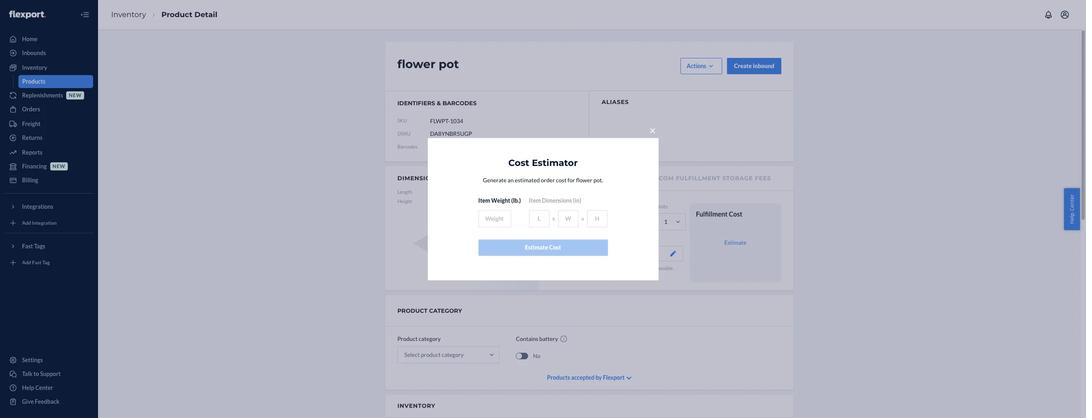 Task type: vqa. For each thing, say whether or not it's contained in the screenshot.
Our
no



Task type: locate. For each thing, give the bounding box(es) containing it.
1 horizontal spatial in
[[629, 273, 633, 279]]

1 horizontal spatial inventory
[[111, 10, 146, 19]]

1 vertical spatial add
[[22, 260, 31, 266]]

1 horizontal spatial x
[[581, 215, 584, 222]]

cost up an on the top of the page
[[508, 158, 529, 169]]

0 horizontal spatial center
[[35, 385, 53, 392]]

x down level
[[581, 215, 584, 222]]

item up "l" text box
[[529, 197, 541, 204]]

1 horizontal spatial help center
[[1068, 195, 1076, 224]]

category
[[419, 336, 441, 343]]

× document
[[428, 122, 659, 281]]

fulfillment
[[582, 175, 627, 182], [676, 175, 721, 182], [696, 210, 728, 218]]

0 horizontal spatial weight
[[470, 199, 486, 205]]

level
[[578, 204, 589, 210]]

settings
[[22, 357, 43, 364]]

add left the fast on the left of the page
[[22, 260, 31, 266]]

products
[[579, 273, 598, 279]]

flower right for at the right
[[576, 177, 592, 184]]

ecom for ecom fulfillment fees
[[561, 175, 580, 182]]

fees right pot.
[[629, 175, 645, 182]]

ship up "products"
[[580, 266, 589, 272]]

0 vertical spatial to
[[574, 266, 579, 272]]

heavier
[[561, 273, 578, 279]]

0 horizontal spatial ship
[[580, 266, 589, 272]]

fulfillment for fees
[[582, 175, 627, 182]]

1 horizontal spatial a
[[634, 273, 637, 279]]

fulfillment inside ecom fulfillment storage fees tab
[[676, 175, 721, 182]]

1 horizontal spatial dimensions
[[542, 197, 572, 204]]

cost up estimate 'link'
[[729, 210, 743, 218]]

help
[[1068, 213, 1076, 224], [22, 385, 34, 392]]

in down bubble
[[629, 273, 633, 279]]

1 horizontal spatial weight
[[491, 197, 510, 204]]

flower left pot
[[397, 57, 435, 71]]

2 ecom from the left
[[655, 175, 674, 182]]

0 horizontal spatial inventory link
[[5, 61, 93, 74]]

1 vertical spatial help center
[[22, 385, 53, 392]]

cost inside button
[[549, 244, 561, 251]]

1 vertical spatial ship
[[620, 273, 628, 279]]

a left box.
[[634, 273, 637, 279]]

pen image
[[670, 251, 676, 257]]

an
[[508, 177, 514, 184]]

help center button
[[1064, 188, 1080, 230]]

0 vertical spatial center
[[1068, 195, 1076, 211]]

add integration link
[[5, 217, 93, 230]]

ecom inside tab
[[561, 175, 580, 182]]

da8ynbr5ugp left (dsku)
[[430, 143, 472, 150]]

0 horizontal spatial fees
[[629, 175, 645, 182]]

add fast tag link
[[5, 257, 93, 270]]

dimensions up length
[[397, 175, 440, 182]]

1 item from the left
[[478, 197, 490, 204]]

0 horizontal spatial a
[[595, 266, 597, 272]]

0 horizontal spatial ecom
[[561, 175, 580, 182]]

estimate down fulfillment cost
[[724, 239, 747, 246]]

0 horizontal spatial item
[[478, 197, 490, 204]]

0 vertical spatial in
[[590, 266, 594, 272]]

1 vertical spatial dimensions
[[542, 197, 572, 204]]

0 horizontal spatial cost
[[508, 158, 529, 169]]

fast
[[32, 260, 41, 266]]

1 vertical spatial da8ynbr5ugp
[[430, 143, 472, 150]]

or
[[616, 266, 621, 272]]

add
[[22, 220, 31, 226], [22, 260, 31, 266]]

fulfillment inside the ecom fulfillment fees tab
[[582, 175, 627, 182]]

ship down bubble
[[620, 273, 628, 279]]

product for product detail
[[161, 10, 192, 19]]

a
[[595, 266, 597, 272], [634, 273, 637, 279]]

1 horizontal spatial inventory link
[[111, 10, 146, 19]]

1 fees from the left
[[629, 175, 645, 182]]

1 horizontal spatial ecom
[[655, 175, 674, 182]]

new down reports link
[[53, 164, 65, 170]]

add for add fast tag
[[22, 260, 31, 266]]

0 vertical spatial add
[[22, 220, 31, 226]]

new
[[69, 92, 82, 99], [53, 164, 65, 170]]

flower pot
[[397, 57, 459, 71]]

flower
[[397, 57, 435, 71], [576, 177, 592, 184]]

support
[[40, 371, 61, 378]]

to inside the likely to ship in a polybag or bubble mailer if possible. heavier products will likely ship in a box.
[[574, 266, 579, 272]]

item for item dimensions (in)
[[529, 197, 541, 204]]

0 horizontal spatial x
[[552, 215, 555, 222]]

0 vertical spatial product
[[161, 10, 192, 19]]

0 vertical spatial da8ynbr5ugp
[[430, 130, 472, 137]]

2 x from the left
[[581, 215, 584, 222]]

to
[[574, 266, 579, 272], [34, 371, 39, 378]]

0 horizontal spatial help
[[22, 385, 34, 392]]

flower inside × document
[[576, 177, 592, 184]]

1 horizontal spatial product
[[397, 336, 418, 343]]

1 vertical spatial flower
[[576, 177, 592, 184]]

weight up weight text box
[[470, 199, 486, 205]]

estimate link
[[724, 239, 747, 246]]

settings link
[[5, 354, 93, 367]]

inventory inside breadcrumbs navigation
[[111, 10, 146, 19]]

1 vertical spatial to
[[34, 371, 39, 378]]

2 add from the top
[[22, 260, 31, 266]]

(lb.)
[[511, 197, 521, 204]]

packaging
[[561, 237, 583, 243]]

da8ynbr5ugp up da8ynbr5ugp (dsku)
[[430, 130, 472, 137]]

ecom
[[561, 175, 580, 182], [655, 175, 674, 182]]

dimensions left (in)
[[542, 197, 572, 204]]

1 horizontal spatial help
[[1068, 213, 1076, 224]]

da8ynbr5ugp
[[430, 130, 472, 137], [430, 143, 472, 150]]

freight
[[22, 121, 40, 127]]

add fast tag
[[22, 260, 50, 266]]

1 da8ynbr5ugp from the top
[[430, 130, 472, 137]]

estimate inside button
[[525, 244, 548, 251]]

da8ynbr5ugp for da8ynbr5ugp (dsku)
[[430, 143, 472, 150]]

1 horizontal spatial flower
[[576, 177, 592, 184]]

help center
[[1068, 195, 1076, 224], [22, 385, 53, 392]]

item up weight text box
[[478, 197, 490, 204]]

weight
[[491, 197, 510, 204], [470, 199, 486, 205]]

x
[[552, 215, 555, 222], [581, 215, 584, 222]]

1 horizontal spatial item
[[529, 197, 541, 204]]

2 item from the left
[[529, 197, 541, 204]]

product detail
[[161, 10, 217, 19]]

0 horizontal spatial flower
[[397, 57, 435, 71]]

1 horizontal spatial fees
[[755, 175, 771, 182]]

estimate down "l" text box
[[525, 244, 548, 251]]

add left integration
[[22, 220, 31, 226]]

1 ecom from the left
[[561, 175, 580, 182]]

0 horizontal spatial help center
[[22, 385, 53, 392]]

1 vertical spatial help
[[22, 385, 34, 392]]

1 vertical spatial product
[[397, 336, 418, 343]]

pot
[[439, 57, 459, 71]]

likely to ship in a polybag or bubble mailer if possible. heavier products will likely ship in a box.
[[561, 266, 674, 279]]

fulfillment cost
[[696, 210, 743, 218]]

1 horizontal spatial estimate
[[724, 239, 747, 246]]

1 vertical spatial cost
[[729, 210, 743, 218]]

ecom for ecom fulfillment storage fees
[[655, 175, 674, 182]]

tab list
[[541, 167, 794, 191]]

fulfillment left storage
[[676, 175, 721, 182]]

1 horizontal spatial center
[[1068, 195, 1076, 211]]

tab list containing ecom fulfillment fees
[[541, 167, 794, 191]]

in up "products"
[[590, 266, 594, 272]]

× button
[[647, 122, 659, 137]]

a up "products"
[[595, 266, 597, 272]]

1 horizontal spatial ship
[[620, 273, 628, 279]]

inventory link inside breadcrumbs navigation
[[111, 10, 146, 19]]

(dsku)
[[473, 143, 492, 150]]

product category
[[397, 308, 462, 315]]

ecom fulfillment storage fees
[[655, 175, 771, 182]]

2 vertical spatial inventory
[[397, 403, 436, 410]]

0 horizontal spatial estimate
[[525, 244, 548, 251]]

to right likely
[[574, 266, 579, 272]]

recommended
[[590, 251, 628, 257]]

1 vertical spatial new
[[53, 164, 65, 170]]

x left w text field on the right bottom of the page
[[552, 215, 555, 222]]

flexport recommended button
[[561, 246, 683, 262]]

possible.
[[656, 266, 674, 272]]

0 vertical spatial flower
[[397, 57, 435, 71]]

0 horizontal spatial product
[[161, 10, 192, 19]]

0 vertical spatial new
[[69, 92, 82, 99]]

0 vertical spatial help
[[1068, 213, 1076, 224]]

aliases
[[602, 98, 629, 106]]

estimate
[[724, 239, 747, 246], [525, 244, 548, 251]]

contains battery
[[516, 336, 558, 343]]

ecom inside tab
[[655, 175, 674, 182]]

1 vertical spatial a
[[634, 273, 637, 279]]

home link
[[5, 33, 93, 46]]

new down products link
[[69, 92, 82, 99]]

0 vertical spatial help center
[[1068, 195, 1076, 224]]

talk to support
[[22, 371, 61, 378]]

None text field
[[430, 113, 491, 129]]

give feedback
[[22, 399, 59, 406]]

product inside breadcrumbs navigation
[[161, 10, 192, 19]]

1 add from the top
[[22, 220, 31, 226]]

cost down packaging
[[549, 244, 561, 251]]

fulfillment right for at the right
[[582, 175, 627, 182]]

2 fees from the left
[[755, 175, 771, 182]]

contains
[[516, 336, 538, 343]]

L text field
[[529, 210, 550, 228]]

0 vertical spatial inventory
[[111, 10, 146, 19]]

ecom up units
[[655, 175, 674, 182]]

0 vertical spatial inventory link
[[111, 10, 146, 19]]

1 vertical spatial inventory
[[22, 64, 47, 71]]

da8ynbr5ugp for da8ynbr5ugp
[[430, 130, 472, 137]]

barcodes
[[397, 144, 418, 150]]

cost
[[508, 158, 529, 169], [729, 210, 743, 218], [549, 244, 561, 251]]

fees
[[629, 175, 645, 182], [755, 175, 771, 182]]

product
[[397, 308, 428, 315]]

to right talk
[[34, 371, 39, 378]]

storage
[[723, 175, 753, 182]]

1 horizontal spatial new
[[69, 92, 82, 99]]

2 horizontal spatial cost
[[729, 210, 743, 218]]

1 horizontal spatial cost
[[549, 244, 561, 251]]

product left "detail"
[[161, 10, 192, 19]]

mailer
[[637, 266, 651, 272]]

0 horizontal spatial to
[[34, 371, 39, 378]]

ecom fulfillment fees
[[561, 175, 645, 182]]

to inside button
[[34, 371, 39, 378]]

ecom down "estimator"
[[561, 175, 580, 182]]

close navigation image
[[80, 10, 90, 20]]

2 horizontal spatial inventory
[[397, 403, 436, 410]]

fees right storage
[[755, 175, 771, 182]]

product category
[[397, 336, 441, 343]]

0 horizontal spatial new
[[53, 164, 65, 170]]

2 da8ynbr5ugp from the top
[[430, 143, 472, 150]]

2 vertical spatial cost
[[549, 244, 561, 251]]

reports
[[22, 149, 42, 156]]

product left category
[[397, 336, 418, 343]]

box.
[[638, 273, 647, 279]]

weight left "(lb.)"
[[491, 197, 510, 204]]

0 horizontal spatial inventory
[[22, 64, 47, 71]]

1 horizontal spatial to
[[574, 266, 579, 272]]

0 horizontal spatial dimensions
[[397, 175, 440, 182]]

generate
[[483, 177, 507, 184]]

1 vertical spatial center
[[35, 385, 53, 392]]

breadcrumbs navigation
[[105, 3, 224, 27]]



Task type: describe. For each thing, give the bounding box(es) containing it.
orders link
[[5, 103, 93, 116]]

H text field
[[587, 210, 608, 228]]

inventory inside 'link'
[[22, 64, 47, 71]]

item dimensions (in)
[[529, 197, 581, 204]]

item for item weight (lb.)
[[478, 197, 490, 204]]

center inside "button"
[[1068, 195, 1076, 211]]

1 vertical spatial in
[[629, 273, 633, 279]]

dsku
[[397, 131, 411, 137]]

0 vertical spatial cost
[[508, 158, 529, 169]]

to for talk
[[34, 371, 39, 378]]

estimate for estimate cost
[[525, 244, 548, 251]]

feedback
[[35, 399, 59, 406]]

cost for fulfillment cost
[[729, 210, 743, 218]]

talk to support button
[[5, 368, 93, 381]]

weight inside × document
[[491, 197, 510, 204]]

product for product category
[[397, 336, 418, 343]]

category
[[429, 308, 462, 315]]

estimator
[[532, 158, 578, 169]]

product detail link
[[161, 10, 217, 19]]

identifiers
[[397, 100, 435, 107]]

flexport
[[568, 251, 589, 257]]

inbound
[[753, 63, 775, 69]]

reports link
[[5, 146, 93, 159]]

units
[[657, 204, 668, 210]]

0 vertical spatial dimensions
[[397, 175, 440, 182]]

generate an estimated order cost for flower pot.
[[483, 177, 603, 184]]

actions
[[687, 63, 706, 69]]

orders
[[22, 106, 40, 113]]

actions button
[[681, 58, 722, 74]]

likely
[[607, 273, 619, 279]]

0 vertical spatial a
[[595, 266, 597, 272]]

for
[[568, 177, 575, 184]]

help inside help center link
[[22, 385, 34, 392]]

cost estimator
[[508, 158, 578, 169]]

returns link
[[5, 132, 93, 145]]

detail
[[194, 10, 217, 19]]

if
[[652, 266, 655, 272]]

height
[[397, 199, 412, 205]]

flexport logo image
[[9, 11, 46, 19]]

×
[[649, 123, 656, 137]]

service level
[[561, 204, 589, 210]]

fulfillment down ecom fulfillment storage fees
[[696, 210, 728, 218]]

(in)
[[573, 197, 581, 204]]

battery
[[540, 336, 558, 343]]

cost
[[556, 177, 567, 184]]

add for add integration
[[22, 220, 31, 226]]

da8ynbr5ugp (dsku)
[[430, 143, 492, 150]]

inbounds link
[[5, 47, 93, 60]]

estimate cost button
[[478, 240, 608, 256]]

returns
[[22, 134, 42, 141]]

create inbound
[[734, 63, 775, 69]]

estimate for estimate 'link'
[[724, 239, 747, 246]]

financing
[[22, 163, 47, 170]]

talk
[[22, 371, 32, 378]]

item weight (lb.)
[[478, 197, 521, 204]]

dimensions inside × document
[[542, 197, 572, 204]]

1 x from the left
[[552, 215, 555, 222]]

estimated
[[515, 177, 540, 184]]

service
[[561, 204, 577, 210]]

bubble
[[622, 266, 636, 272]]

give feedback button
[[5, 396, 93, 409]]

no
[[533, 353, 541, 360]]

pot.
[[594, 177, 603, 184]]

create inbound button
[[727, 58, 782, 74]]

products
[[22, 78, 45, 85]]

ecom fulfillment storage fees tab
[[655, 167, 771, 189]]

W text field
[[558, 210, 579, 228]]

flexport recommended
[[568, 251, 628, 257]]

create
[[734, 63, 752, 69]]

billing
[[22, 177, 38, 184]]

inbounds
[[22, 49, 46, 56]]

replenishments
[[22, 92, 63, 99]]

fees inside tab
[[755, 175, 771, 182]]

fulfillment for storage
[[676, 175, 721, 182]]

home
[[22, 36, 38, 42]]

to for likely
[[574, 266, 579, 272]]

new for financing
[[53, 164, 65, 170]]

tag
[[42, 260, 50, 266]]

products link
[[18, 75, 93, 88]]

identifiers & barcodes
[[397, 100, 477, 107]]

1 vertical spatial inventory link
[[5, 61, 93, 74]]

fees inside tab
[[629, 175, 645, 182]]

estimate cost
[[525, 244, 561, 251]]

cost for estimate cost
[[549, 244, 561, 251]]

length
[[397, 189, 412, 195]]

will
[[599, 273, 606, 279]]

billing link
[[5, 174, 93, 187]]

polybag
[[598, 266, 615, 272]]

help center inside "button"
[[1068, 195, 1076, 224]]

&
[[437, 100, 441, 107]]

ecom fulfillment fees tab
[[561, 167, 645, 191]]

chevron down image
[[627, 376, 632, 382]]

0 vertical spatial ship
[[580, 266, 589, 272]]

barcodes
[[443, 100, 477, 107]]

integration
[[32, 220, 57, 226]]

Weight text field
[[478, 210, 511, 228]]

0 horizontal spatial in
[[590, 266, 594, 272]]

add integration
[[22, 220, 57, 226]]

new for replenishments
[[69, 92, 82, 99]]

help center link
[[5, 382, 93, 395]]

give
[[22, 399, 34, 406]]

help inside help center "button"
[[1068, 213, 1076, 224]]



